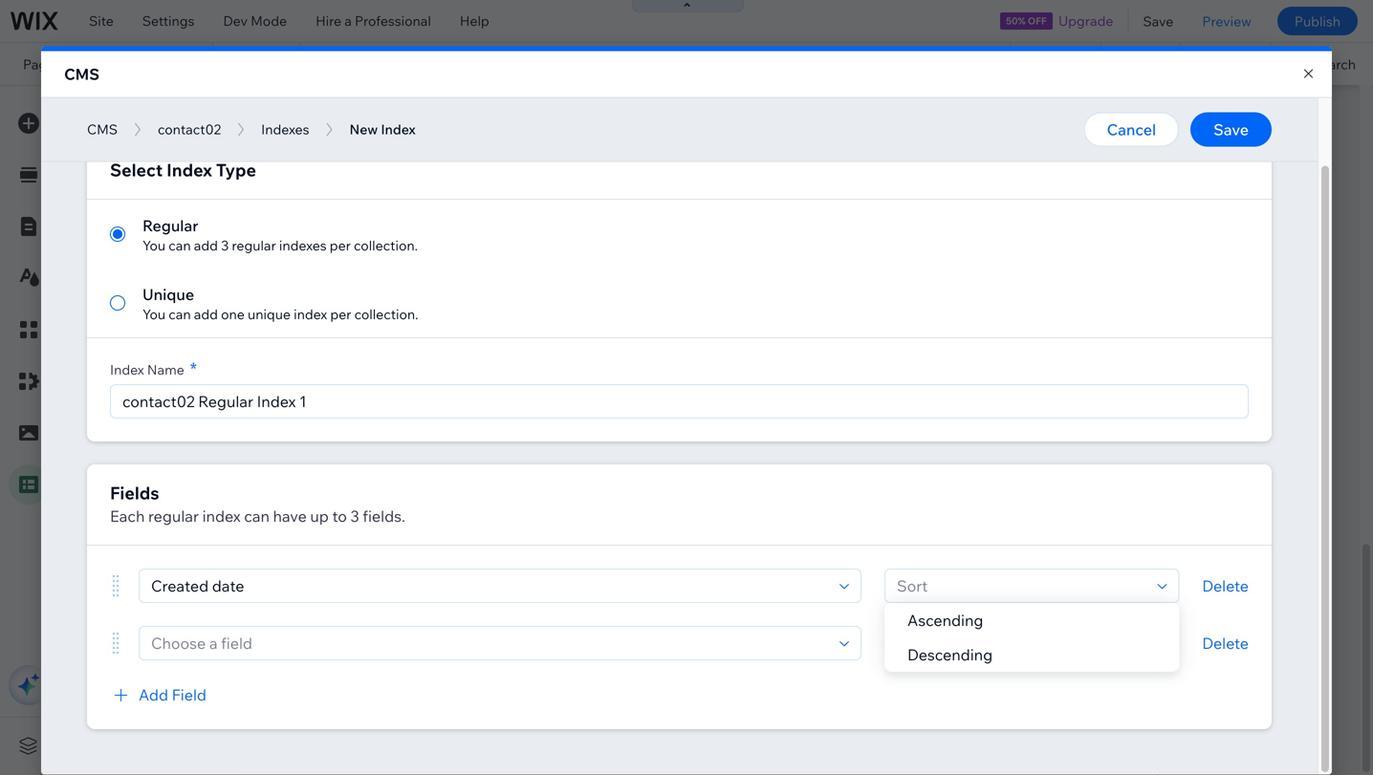 Task type: locate. For each thing, give the bounding box(es) containing it.
cms down "site"
[[64, 64, 100, 84]]

projects
[[72, 56, 144, 72]]

search
[[1313, 56, 1356, 72]]

0 horizontal spatial your
[[81, 187, 109, 204]]

cms
[[64, 64, 100, 84], [81, 104, 117, 123]]

1 vertical spatial collections
[[112, 187, 183, 204]]

cms up main
[[81, 104, 117, 123]]

collections up more
[[112, 187, 183, 204]]

50%
[[1006, 15, 1026, 27]]

1 vertical spatial cms
[[81, 104, 117, 123]]

search button
[[1272, 43, 1374, 85]]

0 horizontal spatial collections
[[112, 187, 183, 204]]

your
[[262, 155, 291, 172], [81, 187, 109, 204]]

off
[[1028, 15, 1047, 27]]

your collections up more
[[81, 187, 183, 204]]

professional
[[355, 12, 431, 29]]

0 vertical spatial your collections
[[262, 155, 365, 172]]

1 vertical spatial your
[[81, 187, 109, 204]]

0 vertical spatial collections
[[294, 155, 365, 172]]

learn
[[81, 220, 117, 237]]

0 horizontal spatial your collections
[[81, 187, 183, 204]]

save button
[[1129, 0, 1188, 42]]

preview button
[[1188, 0, 1266, 42]]

learn more
[[81, 220, 152, 237]]

your collections
[[262, 155, 365, 172], [81, 187, 183, 204]]

submissions
[[412, 243, 478, 258]]

hire
[[316, 12, 342, 29]]

collections
[[294, 155, 365, 172], [112, 187, 183, 204]]

1 horizontal spatial collections
[[294, 155, 365, 172]]

1 vertical spatial your collections
[[81, 187, 183, 204]]

0 vertical spatial your
[[262, 155, 291, 172]]

your collections up contact02
[[262, 155, 365, 172]]

collections up contact02
[[294, 155, 365, 172]]



Task type: vqa. For each thing, say whether or not it's contained in the screenshot.
Pick a theme you like
no



Task type: describe. For each thing, give the bounding box(es) containing it.
dev
[[223, 12, 248, 29]]

mode
[[251, 12, 287, 29]]

save
[[1143, 13, 1174, 29]]

a
[[345, 12, 352, 29]]

hire a professional
[[316, 12, 431, 29]]

publish
[[1295, 13, 1341, 29]]

50% off
[[1006, 15, 1047, 27]]

1 horizontal spatial your
[[262, 155, 291, 172]]

permissions:
[[312, 243, 379, 258]]

publish button
[[1278, 7, 1358, 35]]

help
[[460, 12, 489, 29]]

preview
[[1203, 13, 1252, 29]]

0 vertical spatial cms
[[64, 64, 100, 84]]

contact02 permissions: form submissions
[[312, 225, 478, 258]]

upgrade
[[1059, 12, 1114, 29]]

more
[[120, 220, 152, 237]]

settings
[[142, 12, 195, 29]]

form
[[382, 243, 410, 258]]

site
[[89, 12, 114, 29]]

1 horizontal spatial your collections
[[262, 155, 365, 172]]

main
[[81, 155, 112, 172]]

contact02
[[312, 225, 375, 242]]

dev mode
[[223, 12, 287, 29]]



